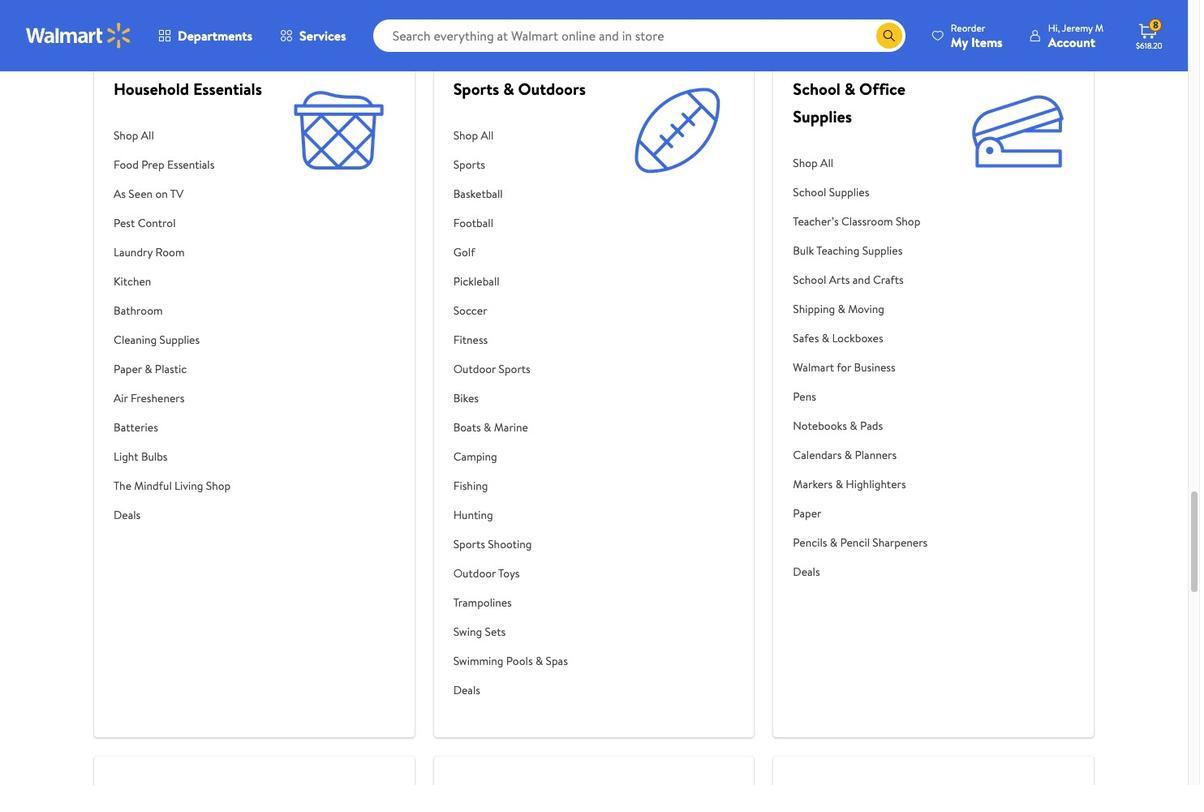 Task type: locate. For each thing, give the bounding box(es) containing it.
toys
[[498, 566, 520, 582]]

all for sports & outdoors
[[481, 127, 494, 144]]

reorder my items
[[951, 21, 1003, 51]]

essentials up the "as seen on tv" link at the top
[[167, 157, 215, 173]]

as seen on tv
[[114, 186, 184, 202]]

& left spas
[[536, 653, 543, 670]]

& for boats
[[484, 420, 491, 436]]

& for calendars
[[845, 447, 852, 463]]

pickleball
[[453, 273, 500, 290]]

1 vertical spatial deals link
[[793, 558, 961, 587]]

2 vertical spatial deals link
[[453, 676, 586, 705]]

paper for paper
[[793, 506, 822, 522]]

& left pencil
[[830, 535, 838, 551]]

2 horizontal spatial deals
[[793, 564, 820, 580]]

1 vertical spatial deals
[[793, 564, 820, 580]]

sports shooting
[[453, 536, 532, 553]]

& left pads
[[850, 418, 858, 434]]

soccer
[[453, 303, 487, 319]]

2 school from the top
[[793, 184, 826, 200]]

shop all link
[[114, 121, 262, 150], [453, 121, 586, 150], [793, 149, 961, 178]]

paper up pencils
[[793, 506, 822, 522]]

all up school supplies
[[821, 155, 834, 171]]

fishing link
[[453, 472, 586, 501]]

outdoor down 'fitness'
[[453, 361, 496, 377]]

& inside boats & marine link
[[484, 420, 491, 436]]

all for school & office supplies
[[821, 155, 834, 171]]

& inside school & office supplies
[[845, 78, 856, 100]]

sports inside 'sports' 'link'
[[453, 157, 485, 173]]

swimming
[[453, 653, 504, 670]]

& inside "markers & highlighters" link
[[836, 476, 843, 493]]

school & office supplies
[[793, 78, 906, 127]]

& right markers
[[836, 476, 843, 493]]

all for household essentials
[[141, 127, 154, 144]]

golf
[[453, 244, 475, 261]]

safes & lockboxes link
[[793, 324, 961, 353]]

& inside notebooks & pads link
[[850, 418, 858, 434]]

school for school arts and crafts
[[793, 272, 826, 288]]

soccer link
[[453, 296, 586, 325]]

teacher's classroom shop
[[793, 213, 921, 230]]

1 vertical spatial essentials
[[167, 157, 215, 173]]

1 outdoor from the top
[[453, 361, 496, 377]]

school left office
[[793, 78, 841, 100]]

paper up "air" on the left of the page
[[114, 361, 142, 377]]

shop right classroom
[[896, 213, 921, 230]]

shop up food
[[114, 127, 138, 144]]

shop all link down sports & outdoors
[[453, 121, 586, 150]]

the mindful living shop link
[[114, 472, 262, 501]]

golf link
[[453, 238, 586, 267]]

school up teacher's
[[793, 184, 826, 200]]

0 vertical spatial paper
[[114, 361, 142, 377]]

household essentials link
[[114, 78, 262, 100]]

markers & highlighters
[[793, 476, 906, 493]]

laundry room link
[[114, 238, 262, 267]]

cleaning supplies link
[[114, 325, 262, 355]]

sports up bikes link at the left of page
[[499, 361, 531, 377]]

school inside school & office supplies
[[793, 78, 841, 100]]

my
[[951, 33, 968, 51]]

sports for sports
[[453, 157, 485, 173]]

food prep essentials link
[[114, 150, 262, 179]]

air fresheners link
[[114, 384, 262, 413]]

2 outdoor from the top
[[453, 566, 496, 582]]

markers
[[793, 476, 833, 493]]

shop all up 'sports' 'link'
[[453, 127, 494, 144]]

light
[[114, 449, 138, 465]]

& inside pencils & pencil sharpeners link
[[830, 535, 838, 551]]

& inside swimming pools & spas link
[[536, 653, 543, 670]]

shop for sports & outdoors
[[453, 127, 478, 144]]

sports shooting link
[[453, 530, 586, 559]]

0 horizontal spatial all
[[141, 127, 154, 144]]

calendars & planners
[[793, 447, 897, 463]]

jeremy
[[1062, 21, 1093, 34]]

shop all link up school supplies
[[793, 149, 961, 178]]

deals link down pencils & pencil sharpeners
[[793, 558, 961, 587]]

1 school from the top
[[793, 78, 841, 100]]

2 horizontal spatial deals link
[[793, 558, 961, 587]]

shop up basketball on the top
[[453, 127, 478, 144]]

1 vertical spatial school
[[793, 184, 826, 200]]

2 horizontal spatial shop all link
[[793, 149, 961, 178]]

outdoor up trampolines
[[453, 566, 496, 582]]

& left planners
[[845, 447, 852, 463]]

& for markers
[[836, 476, 843, 493]]

all up the prep
[[141, 127, 154, 144]]

bathroom
[[114, 303, 163, 319]]

tv
[[170, 186, 184, 202]]

deals
[[114, 507, 141, 523], [793, 564, 820, 580], [453, 683, 480, 699]]

shop all link for sports
[[453, 121, 586, 150]]

paper link
[[793, 499, 961, 528]]

school for school & office supplies
[[793, 78, 841, 100]]

sports inside sports shooting link
[[453, 536, 485, 553]]

essentials
[[193, 78, 262, 100], [167, 157, 215, 173]]

safes
[[793, 330, 819, 347]]

1 horizontal spatial shop all link
[[453, 121, 586, 150]]

& inside safes & lockboxes link
[[822, 330, 829, 347]]

0 horizontal spatial paper
[[114, 361, 142, 377]]

the
[[114, 478, 131, 494]]

2 vertical spatial deals
[[453, 683, 480, 699]]

0 horizontal spatial shop all link
[[114, 121, 262, 150]]

supplies inside school & office supplies
[[793, 105, 852, 127]]

0 horizontal spatial deals
[[114, 507, 141, 523]]

supplies up teacher's classroom shop
[[829, 184, 869, 200]]

2 vertical spatial school
[[793, 272, 826, 288]]

& left the plastic
[[145, 361, 152, 377]]

sets
[[485, 624, 506, 640]]

0 vertical spatial deals
[[114, 507, 141, 523]]

shop all up food
[[114, 127, 154, 144]]

&
[[503, 78, 514, 100], [845, 78, 856, 100], [838, 301, 845, 317], [822, 330, 829, 347], [145, 361, 152, 377], [850, 418, 858, 434], [484, 420, 491, 436], [845, 447, 852, 463], [836, 476, 843, 493], [830, 535, 838, 551], [536, 653, 543, 670]]

sports for sports & outdoors
[[453, 78, 499, 100]]

business
[[854, 360, 896, 376]]

trampolines
[[453, 595, 512, 611]]

pencils & pencil sharpeners
[[793, 535, 928, 551]]

deals link down living on the left bottom of the page
[[114, 501, 262, 530]]

deals link
[[114, 501, 262, 530], [793, 558, 961, 587], [453, 676, 586, 705]]

bikes link
[[453, 384, 586, 413]]

walmart image
[[26, 23, 131, 49]]

1 vertical spatial outdoor
[[453, 566, 496, 582]]

& left moving
[[838, 301, 845, 317]]

safes & lockboxes
[[793, 330, 883, 347]]

sports
[[453, 78, 499, 100], [453, 157, 485, 173], [499, 361, 531, 377], [453, 536, 485, 553]]

& for school
[[845, 78, 856, 100]]

& inside paper & plastic link
[[145, 361, 152, 377]]

departments button
[[144, 16, 266, 55]]

air
[[114, 390, 128, 407]]

shop
[[114, 127, 138, 144], [453, 127, 478, 144], [793, 155, 818, 171], [896, 213, 921, 230], [206, 478, 231, 494]]

0 vertical spatial deals link
[[114, 501, 262, 530]]

essentials down departments
[[193, 78, 262, 100]]

& for notebooks
[[850, 418, 858, 434]]

shop all up school supplies
[[793, 155, 834, 171]]

deals for the right deals link
[[793, 564, 820, 580]]

shop all link for school
[[793, 149, 961, 178]]

1 vertical spatial paper
[[793, 506, 822, 522]]

& left "outdoors"
[[503, 78, 514, 100]]

& inside shipping & moving link
[[838, 301, 845, 317]]

shop all
[[114, 127, 154, 144], [453, 127, 494, 144], [793, 155, 834, 171]]

paper & plastic link
[[114, 355, 262, 384]]

shop all for household essentials
[[114, 127, 154, 144]]

all up 'sports' 'link'
[[481, 127, 494, 144]]

deals down the
[[114, 507, 141, 523]]

1 horizontal spatial paper
[[793, 506, 822, 522]]

school & office supplies link
[[793, 78, 906, 127]]

pools
[[506, 653, 533, 670]]

shop all link up "food prep essentials"
[[114, 121, 262, 150]]

& for shipping
[[838, 301, 845, 317]]

& right boats in the bottom left of the page
[[484, 420, 491, 436]]

pest control link
[[114, 209, 262, 238]]

bikes
[[453, 390, 479, 407]]

paper for paper & plastic
[[114, 361, 142, 377]]

1 horizontal spatial deals link
[[453, 676, 586, 705]]

as seen on tv link
[[114, 179, 262, 209]]

supplies down bathroom link
[[159, 332, 200, 348]]

notebooks & pads link
[[793, 411, 961, 441]]

3 school from the top
[[793, 272, 826, 288]]

swimming pools & spas
[[453, 653, 568, 670]]

trampolines link
[[453, 588, 586, 618]]

sports up basketball on the top
[[453, 157, 485, 173]]

sports down hunting
[[453, 536, 485, 553]]

1 horizontal spatial deals
[[453, 683, 480, 699]]

deals down swimming
[[453, 683, 480, 699]]

deals down pencils
[[793, 564, 820, 580]]

1 horizontal spatial shop all
[[453, 127, 494, 144]]

outdoors
[[518, 78, 586, 100]]

deals link down pools
[[453, 676, 586, 705]]

& right safes
[[822, 330, 829, 347]]

Walmart Site-Wide search field
[[373, 19, 906, 52]]

Search search field
[[373, 19, 906, 52]]

school up shipping
[[793, 272, 826, 288]]

supplies up school supplies
[[793, 105, 852, 127]]

prep
[[141, 157, 164, 173]]

2 horizontal spatial shop all
[[793, 155, 834, 171]]

& inside calendars & planners link
[[845, 447, 852, 463]]

0 horizontal spatial deals link
[[114, 501, 262, 530]]

paper & plastic
[[114, 361, 187, 377]]

bulk teaching supplies
[[793, 243, 903, 259]]

shooting
[[488, 536, 532, 553]]

paper
[[114, 361, 142, 377], [793, 506, 822, 522]]

0 horizontal spatial shop all
[[114, 127, 154, 144]]

account
[[1048, 33, 1096, 51]]

2 horizontal spatial all
[[821, 155, 834, 171]]

supplies down teacher's classroom shop link
[[862, 243, 903, 259]]

shipping
[[793, 301, 835, 317]]

0 vertical spatial outdoor
[[453, 361, 496, 377]]

living
[[175, 478, 203, 494]]

teacher's classroom shop link
[[793, 207, 961, 236]]

boats & marine link
[[453, 413, 586, 442]]

sports for sports shooting
[[453, 536, 485, 553]]

supplies
[[793, 105, 852, 127], [829, 184, 869, 200], [862, 243, 903, 259], [159, 332, 200, 348]]

0 vertical spatial school
[[793, 78, 841, 100]]

sports left "outdoors"
[[453, 78, 499, 100]]

1 horizontal spatial all
[[481, 127, 494, 144]]

walmart for business link
[[793, 353, 961, 382]]

$618.20
[[1136, 40, 1163, 51]]

0 vertical spatial essentials
[[193, 78, 262, 100]]

shop up school supplies
[[793, 155, 818, 171]]

& left office
[[845, 78, 856, 100]]



Task type: vqa. For each thing, say whether or not it's contained in the screenshot.
Women-owned brands's the Women-
no



Task type: describe. For each thing, give the bounding box(es) containing it.
planners
[[855, 447, 897, 463]]

on
[[155, 186, 168, 202]]

spas
[[546, 653, 568, 670]]

pens
[[793, 389, 816, 405]]

bulbs
[[141, 449, 168, 465]]

services button
[[266, 16, 360, 55]]

outdoor sports link
[[453, 355, 586, 384]]

shop all for school & office supplies
[[793, 155, 834, 171]]

teaching
[[817, 243, 860, 259]]

calendars
[[793, 447, 842, 463]]

deals for middle deals link
[[453, 683, 480, 699]]

air fresheners
[[114, 390, 185, 407]]

supplies inside bulk teaching supplies link
[[862, 243, 903, 259]]

camping
[[453, 449, 497, 465]]

kitchen
[[114, 273, 151, 290]]

office
[[860, 78, 906, 100]]

supplies inside cleaning supplies link
[[159, 332, 200, 348]]

school supplies
[[793, 184, 869, 200]]

school for school supplies
[[793, 184, 826, 200]]

food prep essentials
[[114, 157, 215, 173]]

room
[[155, 244, 185, 261]]

seen
[[129, 186, 153, 202]]

outdoor toys link
[[453, 559, 586, 588]]

moving
[[848, 301, 885, 317]]

fresheners
[[131, 390, 185, 407]]

control
[[138, 215, 176, 231]]

hunting
[[453, 507, 493, 523]]

8
[[1153, 18, 1159, 32]]

kitchen link
[[114, 267, 262, 296]]

shipping & moving link
[[793, 295, 961, 324]]

shop all link for household
[[114, 121, 262, 150]]

batteries link
[[114, 413, 262, 442]]

outdoor for outdoor sports
[[453, 361, 496, 377]]

calendars & planners link
[[793, 441, 961, 470]]

shop all for sports & outdoors
[[453, 127, 494, 144]]

lockboxes
[[832, 330, 883, 347]]

swimming pools & spas link
[[453, 647, 586, 676]]

search icon image
[[883, 29, 896, 42]]

hunting link
[[453, 501, 586, 530]]

cleaning supplies
[[114, 332, 200, 348]]

pencils & pencil sharpeners link
[[793, 528, 961, 558]]

bulk
[[793, 243, 814, 259]]

shop right living on the left bottom of the page
[[206, 478, 231, 494]]

crafts
[[873, 272, 904, 288]]

classroom
[[841, 213, 893, 230]]

shop for household essentials
[[114, 127, 138, 144]]

hi,
[[1048, 21, 1060, 34]]

boats
[[453, 420, 481, 436]]

pest
[[114, 215, 135, 231]]

sports inside outdoor sports link
[[499, 361, 531, 377]]

basketball link
[[453, 179, 586, 209]]

light bulbs link
[[114, 442, 262, 472]]

fitness
[[453, 332, 488, 348]]

markers & highlighters link
[[793, 470, 961, 499]]

notebooks & pads
[[793, 418, 883, 434]]

reorder
[[951, 21, 985, 34]]

pickleball link
[[453, 267, 586, 296]]

bulk teaching supplies link
[[793, 236, 961, 265]]

m
[[1095, 21, 1104, 34]]

& for safes
[[822, 330, 829, 347]]

football
[[453, 215, 493, 231]]

fishing
[[453, 478, 488, 494]]

deals for top deals link
[[114, 507, 141, 523]]

supplies inside school supplies link
[[829, 184, 869, 200]]

school arts and crafts link
[[793, 265, 961, 295]]

marine
[[494, 420, 528, 436]]

pads
[[860, 418, 883, 434]]

shop for school & office supplies
[[793, 155, 818, 171]]

essentials inside "link"
[[167, 157, 215, 173]]

bathroom link
[[114, 296, 262, 325]]

pencils
[[793, 535, 827, 551]]

& for paper
[[145, 361, 152, 377]]

& for pencils
[[830, 535, 838, 551]]

teacher's
[[793, 213, 839, 230]]

pencil
[[840, 535, 870, 551]]

swing sets
[[453, 624, 506, 640]]

food
[[114, 157, 139, 173]]

boats & marine
[[453, 420, 528, 436]]

sports link
[[453, 150, 586, 179]]

notebooks
[[793, 418, 847, 434]]

& for sports
[[503, 78, 514, 100]]

sports & outdoors
[[453, 78, 586, 100]]

and
[[853, 272, 870, 288]]

items
[[971, 33, 1003, 51]]

household essentials
[[114, 78, 262, 100]]

light bulbs
[[114, 449, 168, 465]]

football link
[[453, 209, 586, 238]]

batteries
[[114, 420, 158, 436]]

outdoor for outdoor toys
[[453, 566, 496, 582]]

camping link
[[453, 442, 586, 472]]

fitness link
[[453, 325, 586, 355]]

highlighters
[[846, 476, 906, 493]]

walmart
[[793, 360, 834, 376]]



